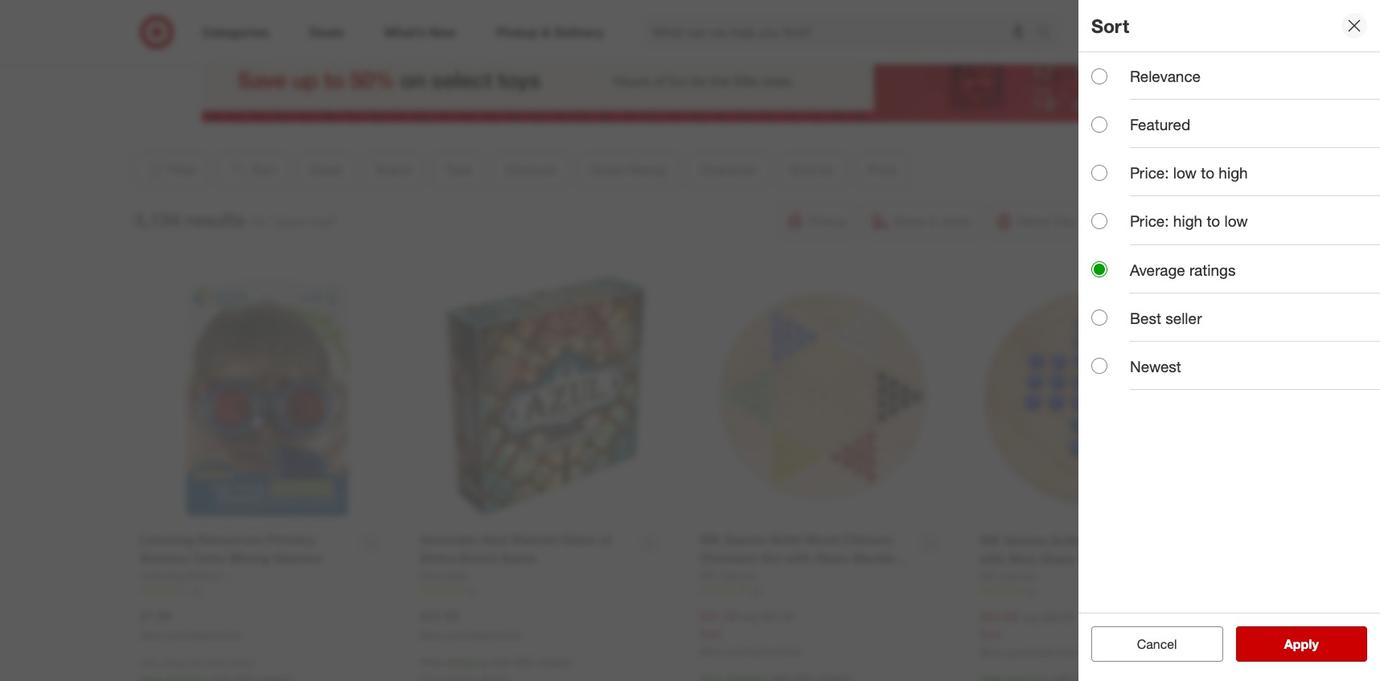 Task type: vqa. For each thing, say whether or not it's contained in the screenshot.
the seller
yes



Task type: describe. For each thing, give the bounding box(es) containing it.
$7.99 when purchased online
[[140, 608, 242, 642]]

sponsored
[[1119, 123, 1167, 135]]

search button
[[1030, 14, 1068, 53]]

average ratings
[[1130, 260, 1236, 279]]

14 link
[[140, 584, 388, 597]]

toys
[[637, 2, 662, 18]]

glass
[[673, 2, 705, 18]]

when inside $7.99 when purchased online
[[140, 629, 165, 642]]

13
[[750, 584, 760, 597]]

3,134
[[134, 208, 180, 231]]

$31.49 reg $37.49 sale when purchased online
[[700, 608, 802, 658]]

online inside $31.49 reg $37.49 sale when purchased online
[[776, 646, 802, 658]]

toys
[[709, 2, 735, 18]]

price: for price: high to low
[[1130, 212, 1169, 230]]

orders*
[[537, 656, 573, 670]]

0 vertical spatial low
[[1173, 163, 1197, 182]]

toys / glass toys (3,134)
[[637, 2, 777, 18]]

free shipping with $35 orders*
[[420, 656, 573, 670]]

apply button
[[1236, 627, 1367, 662]]

toys link
[[637, 2, 662, 18]]

when inside $20.99 reg $35.99 sale when purchased online
[[980, 646, 1005, 658]]

toys"
[[309, 213, 338, 229]]

reg for $31.49
[[741, 609, 758, 623]]

featured
[[1130, 115, 1191, 134]]

ships
[[162, 657, 185, 670]]

14
[[190, 584, 201, 597]]

$20.99 reg $35.99 sale when purchased online
[[980, 609, 1082, 658]]

advertisement region
[[201, 42, 1167, 122]]

purchased inside $34.99 when purchased online
[[448, 629, 493, 642]]

with for shipping
[[491, 656, 512, 670]]

$35 for orders*
[[515, 656, 533, 670]]

/
[[666, 2, 670, 18]]

online inside $34.99 when purchased online
[[496, 629, 522, 642]]

free
[[420, 656, 442, 670]]

$35.99
[[1041, 610, 1075, 624]]

only
[[140, 657, 160, 670]]

9 link
[[980, 584, 1228, 598]]

price: for price: low to high
[[1130, 163, 1169, 182]]

0 vertical spatial high
[[1219, 163, 1248, 182]]

newest
[[1130, 357, 1181, 375]]

$7.99
[[140, 608, 171, 624]]

when inside $34.99 when purchased online
[[420, 629, 445, 642]]

cancel
[[1137, 636, 1177, 652]]



Task type: locate. For each thing, give the bounding box(es) containing it.
0 horizontal spatial $35
[[208, 657, 224, 670]]

sale for $31.49
[[700, 626, 722, 640]]

low up price: high to low
[[1173, 163, 1197, 182]]

0 horizontal spatial sale
[[700, 626, 722, 640]]

1 horizontal spatial low
[[1225, 212, 1248, 230]]

with
[[491, 656, 512, 670], [188, 657, 206, 670]]

when down $34.99
[[420, 629, 445, 642]]

price: down sponsored
[[1130, 163, 1169, 182]]

$34.99 when purchased online
[[420, 608, 522, 642]]

results
[[185, 208, 245, 231]]

to for high
[[1201, 163, 1215, 182]]

best
[[1130, 309, 1161, 327]]

What can we help you find? suggestions appear below search field
[[643, 14, 1041, 50]]

when
[[140, 629, 165, 642], [420, 629, 445, 642], [700, 646, 725, 658], [980, 646, 1005, 658]]

13 link
[[700, 584, 947, 597]]

when down the $31.49
[[700, 646, 725, 658]]

(3,134)
[[738, 2, 777, 18]]

reg down 9
[[1021, 610, 1038, 624]]

0 horizontal spatial high
[[1173, 212, 1203, 230]]

sale for $20.99
[[980, 627, 1002, 641]]

purchased inside $31.49 reg $37.49 sale when purchased online
[[727, 646, 773, 658]]

reg down '13'
[[741, 609, 758, 623]]

best seller
[[1130, 309, 1202, 327]]

low up ratings
[[1225, 212, 1248, 230]]

shipping
[[445, 656, 488, 670]]

0 vertical spatial price:
[[1130, 163, 1169, 182]]

with right 'shipping'
[[491, 656, 512, 670]]

seller
[[1166, 309, 1202, 327]]

1 price: from the top
[[1130, 163, 1169, 182]]

price: up average
[[1130, 212, 1169, 230]]

1 horizontal spatial reg
[[1021, 610, 1038, 624]]

when down the $20.99
[[980, 646, 1005, 658]]

high up price: high to low
[[1219, 163, 1248, 182]]

1 vertical spatial to
[[1207, 212, 1220, 230]]

online inside $20.99 reg $35.99 sale when purchased online
[[1056, 646, 1082, 658]]

purchased down $37.49
[[727, 646, 773, 658]]

3 link
[[420, 584, 668, 597]]

sale
[[700, 626, 722, 640], [980, 627, 1002, 641]]

0 horizontal spatial with
[[188, 657, 206, 670]]

with for ships
[[188, 657, 206, 670]]

1 vertical spatial price:
[[1130, 212, 1169, 230]]

1 vertical spatial low
[[1225, 212, 1248, 230]]

online up free shipping with $35 orders*
[[496, 629, 522, 642]]

low
[[1173, 163, 1197, 182], [1225, 212, 1248, 230]]

sale inside $31.49 reg $37.49 sale when purchased online
[[700, 626, 722, 640]]

search
[[1030, 25, 1068, 41]]

to
[[1201, 163, 1215, 182], [1207, 212, 1220, 230]]

2 price: from the top
[[1130, 212, 1169, 230]]

$35 for orders
[[208, 657, 224, 670]]

to up ratings
[[1207, 212, 1220, 230]]

$31.49
[[700, 608, 738, 624]]

$34.99
[[420, 608, 458, 624]]

online up orders
[[216, 629, 242, 642]]

$37.49
[[761, 609, 795, 623]]

online
[[216, 629, 242, 642], [496, 629, 522, 642], [776, 646, 802, 658], [1056, 646, 1082, 658]]

$20.99
[[980, 609, 1018, 625]]

1 horizontal spatial high
[[1219, 163, 1248, 182]]

with right ships
[[188, 657, 206, 670]]

relevance
[[1130, 67, 1201, 85]]

apply
[[1284, 636, 1319, 652]]

reg inside $31.49 reg $37.49 sale when purchased online
[[741, 609, 758, 623]]

to up price: high to low
[[1201, 163, 1215, 182]]

reg for $20.99
[[1021, 610, 1038, 624]]

1 horizontal spatial $35
[[515, 656, 533, 670]]

average
[[1130, 260, 1185, 279]]

sale down the $20.99
[[980, 627, 1002, 641]]

sale inside $20.99 reg $35.99 sale when purchased online
[[980, 627, 1002, 641]]

sale down the $31.49
[[700, 626, 722, 640]]

when inside $31.49 reg $37.49 sale when purchased online
[[700, 646, 725, 658]]

1 horizontal spatial sale
[[980, 627, 1002, 641]]

9
[[1029, 585, 1035, 597]]

"glass
[[270, 213, 306, 229]]

None radio
[[1091, 116, 1108, 132], [1091, 165, 1108, 181], [1091, 116, 1108, 132], [1091, 165, 1108, 181]]

reg
[[741, 609, 758, 623], [1021, 610, 1038, 624]]

sort
[[1091, 14, 1129, 37]]

$35 left orders*
[[515, 656, 533, 670]]

purchased inside $20.99 reg $35.99 sale when purchased online
[[1007, 646, 1053, 658]]

price: low to high
[[1130, 163, 1248, 182]]

0 vertical spatial to
[[1201, 163, 1215, 182]]

sort dialog
[[1079, 0, 1380, 681]]

reg inside $20.99 reg $35.99 sale when purchased online
[[1021, 610, 1038, 624]]

purchased inside $7.99 when purchased online
[[168, 629, 214, 642]]

1 horizontal spatial with
[[491, 656, 512, 670]]

3,134 results for "glass toys"
[[134, 208, 338, 231]]

None radio
[[1091, 68, 1108, 84], [1091, 213, 1108, 229], [1091, 261, 1108, 278], [1091, 310, 1108, 326], [1091, 358, 1108, 374], [1091, 68, 1108, 84], [1091, 213, 1108, 229], [1091, 261, 1108, 278], [1091, 310, 1108, 326], [1091, 358, 1108, 374]]

1 vertical spatial high
[[1173, 212, 1203, 230]]

high
[[1219, 163, 1248, 182], [1173, 212, 1203, 230]]

to for low
[[1207, 212, 1220, 230]]

price: high to low
[[1130, 212, 1248, 230]]

cancel button
[[1091, 627, 1223, 662]]

$35
[[515, 656, 533, 670], [208, 657, 224, 670]]

0 horizontal spatial reg
[[741, 609, 758, 623]]

online inside $7.99 when purchased online
[[216, 629, 242, 642]]

online down $37.49
[[776, 646, 802, 658]]

$35 left orders
[[208, 657, 224, 670]]

purchased
[[168, 629, 214, 642], [448, 629, 493, 642], [727, 646, 773, 658], [1007, 646, 1053, 658]]

online down $35.99 at the right of the page
[[1056, 646, 1082, 658]]

purchased up only ships with $35 orders
[[168, 629, 214, 642]]

0 horizontal spatial low
[[1173, 163, 1197, 182]]

only ships with $35 orders
[[140, 657, 254, 670]]

high down price: low to high
[[1173, 212, 1203, 230]]

for
[[252, 213, 267, 229]]

price:
[[1130, 163, 1169, 182], [1130, 212, 1169, 230]]

3
[[470, 584, 475, 597]]

when down '$7.99'
[[140, 629, 165, 642]]

purchased up 'shipping'
[[448, 629, 493, 642]]

ratings
[[1190, 260, 1236, 279]]

purchased down $35.99 at the right of the page
[[1007, 646, 1053, 658]]

orders
[[227, 657, 254, 670]]



